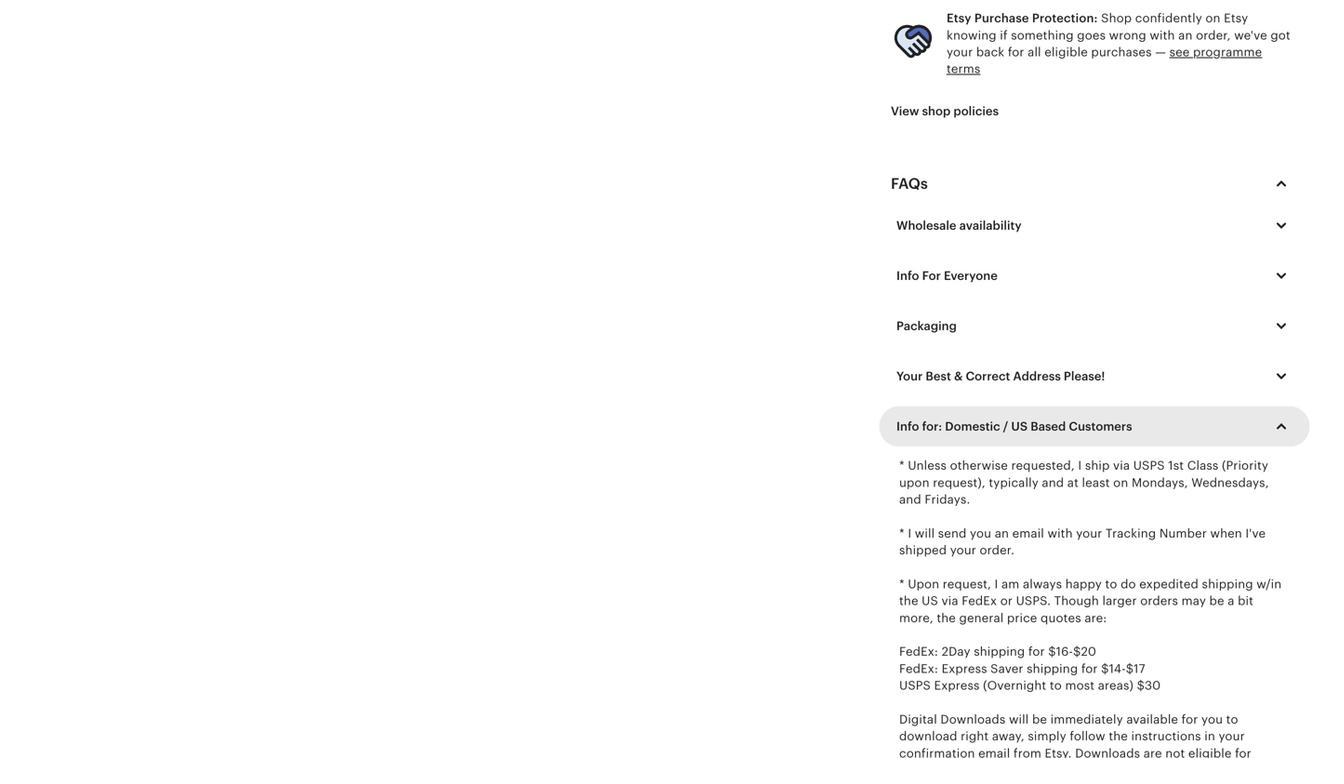 Task type: locate. For each thing, give the bounding box(es) containing it.
0 horizontal spatial eligible
[[1045, 45, 1088, 59]]

eligible inside shop confidently on etsy knowing if something goes wrong with an order, we've got your back for all eligible purchases —
[[1045, 45, 1088, 59]]

1 vertical spatial *
[[900, 526, 905, 540]]

1 vertical spatial to
[[1050, 679, 1062, 693]]

0 vertical spatial us
[[1012, 420, 1028, 433]]

price
[[1007, 611, 1038, 625]]

shipping down $16-
[[1027, 662, 1078, 676]]

0 horizontal spatial the
[[900, 594, 919, 608]]

1 vertical spatial us
[[922, 594, 939, 608]]

and down upon
[[900, 493, 922, 506]]

will up shipped
[[915, 526, 935, 540]]

0 horizontal spatial usps
[[900, 679, 931, 693]]

shop confidently on etsy knowing if something goes wrong with an order, we've got your back for all eligible purchases —
[[947, 11, 1291, 59]]

am
[[1002, 577, 1020, 591]]

1 * from the top
[[900, 459, 905, 473]]

info inside 'info for everyone' dropdown button
[[897, 269, 920, 283]]

your up terms
[[947, 45, 973, 59]]

shipped
[[900, 543, 947, 557]]

* inside * unless otherwise requested, i ship via usps 1st class (priority upon request), typically and at least on mondays, wednesdays, and fridays.
[[900, 459, 905, 473]]

(overnight
[[983, 679, 1047, 693]]

and down requested,
[[1042, 476, 1064, 490]]

request),
[[933, 476, 986, 490]]

0 vertical spatial eligible
[[1045, 45, 1088, 59]]

i up shipped
[[908, 526, 912, 540]]

1 vertical spatial downloads
[[1076, 746, 1141, 758]]

downloads
[[941, 712, 1006, 726], [1076, 746, 1141, 758]]

1 vertical spatial be
[[1033, 712, 1048, 726]]

—
[[1156, 45, 1167, 59]]

2 horizontal spatial to
[[1227, 712, 1239, 726]]

your inside shop confidently on etsy knowing if something goes wrong with an order, we've got your back for all eligible purchases —
[[947, 45, 973, 59]]

1 horizontal spatial you
[[1202, 712, 1223, 726]]

policies
[[954, 104, 999, 118]]

0 vertical spatial email
[[1013, 526, 1045, 540]]

the up the more,
[[900, 594, 919, 608]]

order.
[[980, 543, 1015, 557]]

to inside "digital downloads will be immediately available for you to download right away, simply follow the instructions in your confirmation email from etsy. downloads are not eligible f"
[[1227, 712, 1239, 726]]

0 vertical spatial info
[[897, 269, 920, 283]]

your
[[897, 369, 923, 383]]

with
[[1150, 28, 1175, 42], [1048, 526, 1073, 540]]

1 vertical spatial info
[[897, 420, 920, 433]]

the inside "digital downloads will be immediately available for you to download right away, simply follow the instructions in your confirmation email from etsy. downloads are not eligible f"
[[1109, 729, 1128, 743]]

confirmation
[[900, 746, 975, 758]]

(priority
[[1222, 459, 1269, 473]]

correct
[[966, 369, 1011, 383]]

0 vertical spatial be
[[1210, 594, 1225, 608]]

i inside '* upon request, i am always happy to do expedited shipping w/in the us via fedex or usps. though larger orders may be a bit more, the general price quotes are:'
[[995, 577, 999, 591]]

view shop policies button
[[877, 94, 1013, 128]]

via right ship
[[1114, 459, 1130, 473]]

fedex: down the more,
[[900, 645, 939, 659]]

info for everyone
[[897, 269, 998, 283]]

2 horizontal spatial i
[[1079, 459, 1082, 473]]

* inside * i will send you an email with your tracking number when i've shipped your order.
[[900, 526, 905, 540]]

1 horizontal spatial be
[[1210, 594, 1225, 608]]

etsy purchase protection:
[[947, 11, 1098, 25]]

1 horizontal spatial with
[[1150, 28, 1175, 42]]

fridays.
[[925, 493, 971, 506]]

we've
[[1235, 28, 1268, 42]]

usps
[[1134, 459, 1165, 473], [900, 679, 931, 693]]

on up order,
[[1206, 11, 1221, 25]]

be inside '* upon request, i am always happy to do expedited shipping w/in the us via fedex or usps. though larger orders may be a bit more, the general price quotes are:'
[[1210, 594, 1225, 608]]

us right /
[[1012, 420, 1028, 433]]

via inside * unless otherwise requested, i ship via usps 1st class (priority upon request), typically and at least on mondays, wednesdays, and fridays.
[[1114, 459, 1130, 473]]

1 vertical spatial eligible
[[1189, 746, 1232, 758]]

fedex:
[[900, 645, 939, 659], [900, 662, 939, 676]]

2 etsy from the left
[[1224, 11, 1249, 25]]

the right follow
[[1109, 729, 1128, 743]]

info left for:
[[897, 420, 920, 433]]

1 horizontal spatial will
[[1009, 712, 1029, 726]]

your right in
[[1219, 729, 1245, 743]]

0 vertical spatial on
[[1206, 11, 1221, 25]]

2 vertical spatial the
[[1109, 729, 1128, 743]]

with up — at right top
[[1150, 28, 1175, 42]]

will inside "digital downloads will be immediately available for you to download right away, simply follow the instructions in your confirmation email from etsy. downloads are not eligible f"
[[1009, 712, 1029, 726]]

1 horizontal spatial i
[[995, 577, 999, 591]]

0 vertical spatial downloads
[[941, 712, 1006, 726]]

requested,
[[1012, 459, 1075, 473]]

something
[[1011, 28, 1074, 42]]

0 horizontal spatial us
[[922, 594, 939, 608]]

your inside "digital downloads will be immediately available for you to download right away, simply follow the instructions in your confirmation email from etsy. downloads are not eligible f"
[[1219, 729, 1245, 743]]

a
[[1228, 594, 1235, 608]]

email up order.
[[1013, 526, 1045, 540]]

1 vertical spatial on
[[1114, 476, 1129, 490]]

0 vertical spatial shipping
[[1202, 577, 1254, 591]]

with inside * i will send you an email with your tracking number when i've shipped your order.
[[1048, 526, 1073, 540]]

1 vertical spatial shipping
[[974, 645, 1025, 659]]

0 vertical spatial the
[[900, 594, 919, 608]]

you inside * i will send you an email with your tracking number when i've shipped your order.
[[970, 526, 992, 540]]

you
[[970, 526, 992, 540], [1202, 712, 1223, 726]]

immediately
[[1051, 712, 1124, 726]]

bit
[[1238, 594, 1254, 608]]

0 horizontal spatial you
[[970, 526, 992, 540]]

* inside '* upon request, i am always happy to do expedited shipping w/in the us via fedex or usps. though larger orders may be a bit more, the general price quotes are:'
[[900, 577, 905, 591]]

0 horizontal spatial downloads
[[941, 712, 1006, 726]]

be up simply
[[1033, 712, 1048, 726]]

an up order.
[[995, 526, 1009, 540]]

0 vertical spatial *
[[900, 459, 905, 473]]

i
[[1079, 459, 1082, 473], [908, 526, 912, 540], [995, 577, 999, 591]]

to inside '* upon request, i am always happy to do expedited shipping w/in the us via fedex or usps. though larger orders may be a bit more, the general price quotes are:'
[[1106, 577, 1118, 591]]

0 vertical spatial to
[[1106, 577, 1118, 591]]

saver
[[991, 662, 1024, 676]]

1 horizontal spatial eligible
[[1189, 746, 1232, 758]]

0 vertical spatial you
[[970, 526, 992, 540]]

1 horizontal spatial the
[[937, 611, 956, 625]]

with inside shop confidently on etsy knowing if something goes wrong with an order, we've got your back for all eligible purchases —
[[1150, 28, 1175, 42]]

be
[[1210, 594, 1225, 608], [1033, 712, 1048, 726]]

2 vertical spatial to
[[1227, 712, 1239, 726]]

1 vertical spatial an
[[995, 526, 1009, 540]]

expedited
[[1140, 577, 1199, 591]]

1 horizontal spatial an
[[1179, 28, 1193, 42]]

an up see
[[1179, 28, 1193, 42]]

you up in
[[1202, 712, 1223, 726]]

will for i
[[915, 526, 935, 540]]

1 vertical spatial email
[[979, 746, 1011, 758]]

1 vertical spatial will
[[1009, 712, 1029, 726]]

us inside '* upon request, i am always happy to do expedited shipping w/in the us via fedex or usps. though larger orders may be a bit more, the general price quotes are:'
[[922, 594, 939, 608]]

* up upon
[[900, 459, 905, 473]]

faqs
[[891, 175, 928, 192]]

back
[[977, 45, 1005, 59]]

1 vertical spatial the
[[937, 611, 956, 625]]

0 horizontal spatial etsy
[[947, 11, 972, 25]]

to left most
[[1050, 679, 1062, 693]]

0 horizontal spatial i
[[908, 526, 912, 540]]

0 horizontal spatial email
[[979, 746, 1011, 758]]

1 info from the top
[[897, 269, 920, 283]]

* left upon
[[900, 577, 905, 591]]

2 vertical spatial shipping
[[1027, 662, 1078, 676]]

1 vertical spatial fedex:
[[900, 662, 939, 676]]

i left ship
[[1079, 459, 1082, 473]]

are
[[1144, 746, 1163, 758]]

1 etsy from the left
[[947, 11, 972, 25]]

to left do
[[1106, 577, 1118, 591]]

etsy up knowing
[[947, 11, 972, 25]]

if
[[1000, 28, 1008, 42]]

1 horizontal spatial etsy
[[1224, 11, 1249, 25]]

everyone
[[944, 269, 998, 283]]

express
[[942, 662, 988, 676], [934, 679, 980, 693]]

0 horizontal spatial an
[[995, 526, 1009, 540]]

i left am in the right bottom of the page
[[995, 577, 999, 591]]

1 horizontal spatial downloads
[[1076, 746, 1141, 758]]

1 vertical spatial usps
[[900, 679, 931, 693]]

though
[[1055, 594, 1099, 608]]

0 vertical spatial will
[[915, 526, 935, 540]]

all
[[1028, 45, 1042, 59]]

instructions
[[1132, 729, 1202, 743]]

unless
[[908, 459, 947, 473]]

0 horizontal spatial to
[[1050, 679, 1062, 693]]

will for downloads
[[1009, 712, 1029, 726]]

shipping up a
[[1202, 577, 1254, 591]]

0 vertical spatial via
[[1114, 459, 1130, 473]]

0 vertical spatial and
[[1042, 476, 1064, 490]]

1 vertical spatial you
[[1202, 712, 1223, 726]]

1 vertical spatial and
[[900, 493, 922, 506]]

your down send
[[950, 543, 977, 557]]

wednesdays,
[[1192, 476, 1269, 490]]

usps inside fedex: 2day shipping for $16-$20 fedex: express saver shipping for $14-$17 usps express (overnight to most areas) $30
[[900, 679, 931, 693]]

info for info for: domestic / us based customers
[[897, 420, 920, 433]]

usps up digital
[[900, 679, 931, 693]]

2 vertical spatial i
[[995, 577, 999, 591]]

away,
[[992, 729, 1025, 743]]

*
[[900, 459, 905, 473], [900, 526, 905, 540], [900, 577, 905, 591]]

least
[[1082, 476, 1110, 490]]

2 horizontal spatial the
[[1109, 729, 1128, 743]]

0 horizontal spatial via
[[942, 594, 959, 608]]

1 horizontal spatial via
[[1114, 459, 1130, 473]]

digital downloads will be immediately available for you to download right away, simply follow the instructions in your confirmation email from etsy. downloads are not eligible f
[[900, 712, 1252, 758]]

3 * from the top
[[900, 577, 905, 591]]

1 horizontal spatial on
[[1206, 11, 1221, 25]]

0 vertical spatial express
[[942, 662, 988, 676]]

etsy up we've
[[1224, 11, 1249, 25]]

goes
[[1077, 28, 1106, 42]]

via down request,
[[942, 594, 959, 608]]

you up order.
[[970, 526, 992, 540]]

0 horizontal spatial shipping
[[974, 645, 1025, 659]]

2 * from the top
[[900, 526, 905, 540]]

1 horizontal spatial us
[[1012, 420, 1028, 433]]

1 vertical spatial with
[[1048, 526, 1073, 540]]

info left for
[[897, 269, 920, 283]]

0 vertical spatial with
[[1150, 28, 1175, 42]]

downloads down follow
[[1076, 746, 1141, 758]]

via
[[1114, 459, 1130, 473], [942, 594, 959, 608]]

may
[[1182, 594, 1207, 608]]

1 horizontal spatial email
[[1013, 526, 1045, 540]]

1 vertical spatial via
[[942, 594, 959, 608]]

us
[[1012, 420, 1028, 433], [922, 594, 939, 608]]

&
[[954, 369, 963, 383]]

will up away,
[[1009, 712, 1029, 726]]

confidently
[[1136, 11, 1203, 25]]

downloads up right
[[941, 712, 1006, 726]]

1 vertical spatial i
[[908, 526, 912, 540]]

2 info from the top
[[897, 420, 920, 433]]

for inside shop confidently on etsy knowing if something goes wrong with an order, we've got your back for all eligible purchases —
[[1008, 45, 1025, 59]]

email down away,
[[979, 746, 1011, 758]]

us down upon
[[922, 594, 939, 608]]

an
[[1179, 28, 1193, 42], [995, 526, 1009, 540]]

shipping inside '* upon request, i am always happy to do expedited shipping w/in the us via fedex or usps. though larger orders may be a bit more, the general price quotes are:'
[[1202, 577, 1254, 591]]

follow
[[1070, 729, 1106, 743]]

an inside * i will send you an email with your tracking number when i've shipped your order.
[[995, 526, 1009, 540]]

0 vertical spatial fedex:
[[900, 645, 939, 659]]

with down at
[[1048, 526, 1073, 540]]

2 vertical spatial *
[[900, 577, 905, 591]]

be inside "digital downloads will be immediately available for you to download right away, simply follow the instructions in your confirmation email from etsy. downloads are not eligible f"
[[1033, 712, 1048, 726]]

typically
[[989, 476, 1039, 490]]

1 horizontal spatial and
[[1042, 476, 1064, 490]]

on
[[1206, 11, 1221, 25], [1114, 476, 1129, 490]]

0 vertical spatial usps
[[1134, 459, 1165, 473]]

usps up mondays,
[[1134, 459, 1165, 473]]

will inside * i will send you an email with your tracking number when i've shipped your order.
[[915, 526, 935, 540]]

shipping up saver
[[974, 645, 1025, 659]]

on right least at bottom
[[1114, 476, 1129, 490]]

wholesale
[[897, 219, 957, 233]]

0 horizontal spatial with
[[1048, 526, 1073, 540]]

eligible down something
[[1045, 45, 1088, 59]]

0 horizontal spatial on
[[1114, 476, 1129, 490]]

1 horizontal spatial to
[[1106, 577, 1118, 591]]

0 horizontal spatial will
[[915, 526, 935, 540]]

$16-
[[1049, 645, 1074, 659]]

mondays,
[[1132, 476, 1189, 490]]

* up shipped
[[900, 526, 905, 540]]

for left 'all'
[[1008, 45, 1025, 59]]

be left a
[[1210, 594, 1225, 608]]

0 vertical spatial i
[[1079, 459, 1082, 473]]

0 horizontal spatial be
[[1033, 712, 1048, 726]]

faqs button
[[874, 161, 1310, 206]]

the right the more,
[[937, 611, 956, 625]]

shipping
[[1202, 577, 1254, 591], [974, 645, 1025, 659], [1027, 662, 1078, 676]]

1st
[[1169, 459, 1184, 473]]

fedex: up digital
[[900, 662, 939, 676]]

info inside info for: domestic / us based customers dropdown button
[[897, 420, 920, 433]]

for up "instructions"
[[1182, 712, 1199, 726]]

0 vertical spatial an
[[1179, 28, 1193, 42]]

eligible down in
[[1189, 746, 1232, 758]]

2 horizontal spatial shipping
[[1202, 577, 1254, 591]]

for
[[1008, 45, 1025, 59], [1029, 645, 1045, 659], [1082, 662, 1098, 676], [1182, 712, 1199, 726]]

to right available
[[1227, 712, 1239, 726]]

* upon request, i am always happy to do expedited shipping w/in the us via fedex or usps. though larger orders may be a bit more, the general price quotes are:
[[900, 577, 1282, 625]]

1 horizontal spatial usps
[[1134, 459, 1165, 473]]

more,
[[900, 611, 934, 625]]



Task type: describe. For each thing, give the bounding box(es) containing it.
us inside dropdown button
[[1012, 420, 1028, 433]]

digital
[[900, 712, 938, 726]]

info for: domestic / us based customers
[[897, 420, 1133, 433]]

view
[[891, 104, 920, 118]]

general
[[960, 611, 1004, 625]]

* i will send you an email with your tracking number when i've shipped your order.
[[900, 526, 1266, 557]]

info for info for everyone
[[897, 269, 920, 283]]

packaging button
[[883, 307, 1307, 346]]

purchases
[[1092, 45, 1152, 59]]

on inside * unless otherwise requested, i ship via usps 1st class (priority upon request), typically and at least on mondays, wednesdays, and fridays.
[[1114, 476, 1129, 490]]

an inside shop confidently on etsy knowing if something goes wrong with an order, we've got your back for all eligible purchases —
[[1179, 28, 1193, 42]]

i've
[[1246, 526, 1266, 540]]

always
[[1023, 577, 1062, 591]]

upon
[[908, 577, 940, 591]]

wholesale availability button
[[883, 206, 1307, 245]]

wholesale availability
[[897, 219, 1022, 233]]

in
[[1205, 729, 1216, 743]]

or
[[1001, 594, 1013, 608]]

please!
[[1064, 369, 1106, 383]]

2day
[[942, 645, 971, 659]]

$20
[[1074, 645, 1097, 659]]

class
[[1188, 459, 1219, 473]]

for:
[[922, 420, 942, 433]]

usps inside * unless otherwise requested, i ship via usps 1st class (priority upon request), typically and at least on mondays, wednesdays, and fridays.
[[1134, 459, 1165, 473]]

based
[[1031, 420, 1066, 433]]

* for * upon request, i am always happy to do expedited shipping w/in the us via fedex or usps. though larger orders may be a bit more, the general price quotes are:
[[900, 577, 905, 591]]

terms
[[947, 62, 981, 76]]

via inside '* upon request, i am always happy to do expedited shipping w/in the us via fedex or usps. though larger orders may be a bit more, the general price quotes are:'
[[942, 594, 959, 608]]

at
[[1068, 476, 1079, 490]]

right
[[961, 729, 989, 743]]

$30
[[1137, 679, 1161, 693]]

* for * unless otherwise requested, i ship via usps 1st class (priority upon request), typically and at least on mondays, wednesdays, and fridays.
[[900, 459, 905, 473]]

etsy inside shop confidently on etsy knowing if something goes wrong with an order, we've got your back for all eligible purchases —
[[1224, 11, 1249, 25]]

/
[[1004, 420, 1009, 433]]

eligible inside "digital downloads will be immediately available for you to download right away, simply follow the instructions in your confirmation email from etsy. downloads are not eligible f"
[[1189, 746, 1232, 758]]

info for: domestic / us based customers button
[[883, 407, 1307, 446]]

happy
[[1066, 577, 1102, 591]]

most
[[1066, 679, 1095, 693]]

for left $16-
[[1029, 645, 1045, 659]]

i inside * unless otherwise requested, i ship via usps 1st class (priority upon request), typically and at least on mondays, wednesdays, and fridays.
[[1079, 459, 1082, 473]]

see
[[1170, 45, 1190, 59]]

$14-
[[1102, 662, 1126, 676]]

order,
[[1196, 28, 1231, 42]]

address
[[1014, 369, 1061, 383]]

tracking
[[1106, 526, 1157, 540]]

availability
[[960, 219, 1022, 233]]

ship
[[1085, 459, 1110, 473]]

wrong
[[1109, 28, 1147, 42]]

otherwise
[[950, 459, 1008, 473]]

do
[[1121, 577, 1136, 591]]

view shop policies
[[891, 104, 999, 118]]

got
[[1271, 28, 1291, 42]]

you inside "digital downloads will be immediately available for you to download right away, simply follow the instructions in your confirmation email from etsy. downloads are not eligible f"
[[1202, 712, 1223, 726]]

download
[[900, 729, 958, 743]]

protection:
[[1032, 11, 1098, 25]]

programme
[[1194, 45, 1263, 59]]

for down the $20
[[1082, 662, 1098, 676]]

w/in
[[1257, 577, 1282, 591]]

etsy.
[[1045, 746, 1072, 758]]

usps.
[[1016, 594, 1051, 608]]

number
[[1160, 526, 1207, 540]]

* unless otherwise requested, i ship via usps 1st class (priority upon request), typically and at least on mondays, wednesdays, and fridays.
[[900, 459, 1269, 506]]

your left tracking
[[1076, 526, 1103, 540]]

your best & correct address please! button
[[883, 357, 1307, 396]]

email inside * i will send you an email with your tracking number when i've shipped your order.
[[1013, 526, 1045, 540]]

1 horizontal spatial shipping
[[1027, 662, 1078, 676]]

2 fedex: from the top
[[900, 662, 939, 676]]

1 vertical spatial express
[[934, 679, 980, 693]]

i inside * i will send you an email with your tracking number when i've shipped your order.
[[908, 526, 912, 540]]

on inside shop confidently on etsy knowing if something goes wrong with an order, we've got your back for all eligible purchases —
[[1206, 11, 1221, 25]]

not
[[1166, 746, 1185, 758]]

fedex
[[962, 594, 997, 608]]

for inside "digital downloads will be immediately available for you to download right away, simply follow the instructions in your confirmation email from etsy. downloads are not eligible f"
[[1182, 712, 1199, 726]]

purchase
[[975, 11, 1029, 25]]

fedex: 2day shipping for $16-$20 fedex: express saver shipping for $14-$17 usps express (overnight to most areas) $30
[[900, 645, 1161, 693]]

your best & correct address please!
[[897, 369, 1106, 383]]

available
[[1127, 712, 1179, 726]]

see programme terms link
[[947, 45, 1263, 76]]

0 horizontal spatial and
[[900, 493, 922, 506]]

shop
[[1102, 11, 1132, 25]]

to inside fedex: 2day shipping for $16-$20 fedex: express saver shipping for $14-$17 usps express (overnight to most areas) $30
[[1050, 679, 1062, 693]]

domestic
[[945, 420, 1001, 433]]

larger
[[1103, 594, 1137, 608]]

upon
[[900, 476, 930, 490]]

areas)
[[1098, 679, 1134, 693]]

for
[[922, 269, 941, 283]]

customers
[[1069, 420, 1133, 433]]

request,
[[943, 577, 992, 591]]

1 fedex: from the top
[[900, 645, 939, 659]]

are:
[[1085, 611, 1107, 625]]

email inside "digital downloads will be immediately available for you to download right away, simply follow the instructions in your confirmation email from etsy. downloads are not eligible f"
[[979, 746, 1011, 758]]

shop
[[922, 104, 951, 118]]

* for * i will send you an email with your tracking number when i've shipped your order.
[[900, 526, 905, 540]]

packaging
[[897, 319, 957, 333]]

from
[[1014, 746, 1042, 758]]

simply
[[1028, 729, 1067, 743]]

best
[[926, 369, 951, 383]]



Task type: vqa. For each thing, say whether or not it's contained in the screenshot.
The With in * I will send you an email with your Tracking Number when I've shipped your order.
yes



